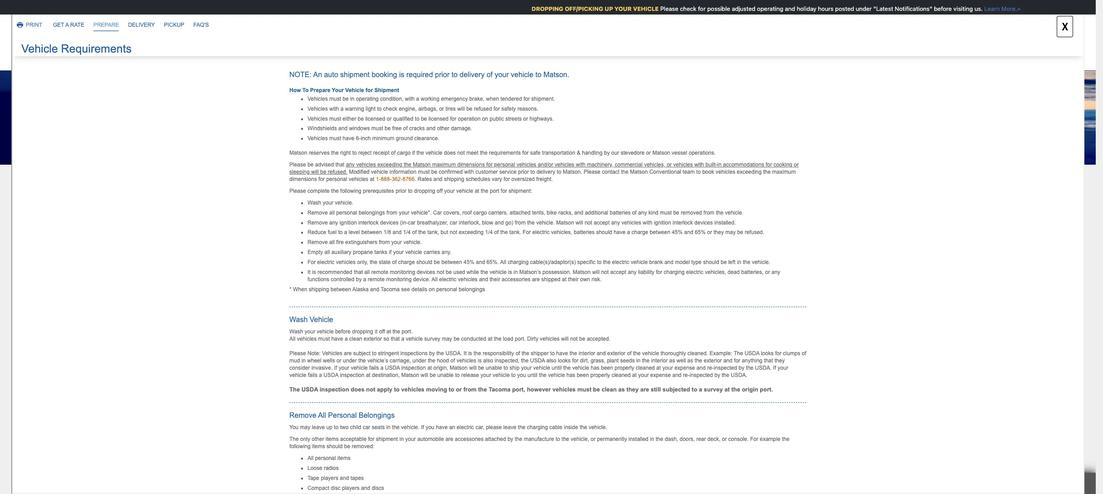 Task type: vqa. For each thing, say whether or not it's contained in the screenshot.
the
yes



Task type: describe. For each thing, give the bounding box(es) containing it.
hawaii
[[345, 259, 368, 269]]

contact us
[[797, 52, 829, 59]]

or
[[485, 224, 492, 234]]

our
[[502, 237, 514, 247]]

vehicle
[[628, 5, 654, 12]]

2-
[[462, 320, 468, 330]]

preparation
[[482, 395, 517, 403]]

book
[[269, 427, 291, 440]]

off/picking
[[560, 5, 599, 12]]

community
[[733, 52, 769, 59]]

matson inside top menu "navigation"
[[521, 52, 544, 59]]

get
[[402, 395, 412, 403]]

guam/micronesia inside shipping your vehicle between the mainland and hawaii, alaska or guam/micronesia                                         is easy! matson is proud to offer the most frequent, dependable service in the                                         trade. we're the auto shipping specialists -- we treat your auto carefully and                                         our people are professionals.
[[494, 224, 554, 234]]

2 - from the left
[[388, 237, 391, 247]]

about matson
[[501, 52, 544, 59]]

in
[[797, 224, 804, 234]]

0 vertical spatial lading
[[467, 259, 491, 269]]

here
[[416, 281, 432, 291]]

your right treat
[[422, 237, 438, 247]]

dropping off/picking up your vehicle please check for possible adjusted operating and holiday hours posted under "latest notifications" before visiting us. learn more.>
[[527, 5, 1016, 12]]

and down people
[[515, 259, 528, 269]]

1 vertical spatial of
[[512, 281, 519, 291]]

holiday
[[792, 5, 812, 12]]

hours
[[813, 5, 829, 12]]

3-
[[468, 320, 475, 330]]

we
[[393, 237, 403, 247]]

proud
[[615, 224, 636, 234]]

your
[[610, 5, 627, 12]]

the right in
[[805, 224, 816, 234]]

contact us link
[[783, 48, 829, 66]]

professionals.
[[553, 237, 601, 247]]

and left alaska,
[[359, 281, 372, 291]]

frequent,
[[696, 224, 727, 234]]

posted
[[831, 5, 850, 12]]

2
[[494, 358, 505, 385]]

more.>
[[997, 5, 1016, 12]]

investors link
[[665, 48, 720, 66]]

shipping between tacoma and alaska, click here for matson's alaska bill of lading terms and conditions
[[267, 281, 620, 291]]

booking
[[448, 191, 521, 218]]

are
[[541, 237, 552, 247]]

matson inside shipping your vehicle between the mainland and hawaii, alaska or guam/micronesia                                         is easy! matson is proud to offer the most frequent, dependable service in the                                         trade. we're the auto shipping specialists -- we treat your auto carefully and                                         our people are professionals.
[[582, 224, 607, 234]]

auto for book
[[308, 427, 328, 440]]

click here link
[[399, 281, 432, 291]]

1 vertical spatial guam/micronesia
[[385, 259, 445, 269]]

VIN text field
[[436, 493, 572, 494]]

none text field inside main content
[[272, 493, 408, 494]]

and up instructions on the bottom of the page
[[568, 281, 581, 291]]

first
[[267, 320, 282, 330]]

review
[[507, 320, 529, 330]]

1 horizontal spatial rate
[[418, 395, 430, 403]]

0 horizontal spatial terms
[[492, 259, 513, 269]]

service
[[772, 224, 795, 234]]

4
[[661, 358, 671, 385]]

latest notifications
[[672, 176, 771, 190]]

0 horizontal spatial auto
[[301, 237, 316, 247]]

1 vertical spatial bill
[[500, 281, 511, 291]]

dependable
[[729, 224, 770, 234]]

investors
[[679, 52, 706, 59]]

a
[[413, 395, 417, 403]]

my for ship
[[311, 191, 336, 218]]

people
[[515, 237, 539, 247]]

vehicle
[[316, 224, 340, 234]]

and left our
[[487, 237, 501, 247]]

your left vehicle
[[299, 224, 314, 234]]

dropping
[[527, 5, 559, 12]]

rate link
[[307, 446, 337, 467]]

up
[[600, 5, 608, 12]]

operating
[[752, 5, 779, 12]]

3
[[578, 358, 588, 385]]

information
[[310, 475, 357, 488]]

auto for ship
[[340, 191, 381, 218]]

1 horizontal spatial lading
[[521, 281, 544, 291]]

between inside shipping your vehicle between the mainland and hawaii, alaska or guam/micronesia                                         is easy! matson is proud to offer the most frequent, dependable service in the                                         trade. we're the auto shipping specialists -- we treat your auto carefully and                                         our people are professionals.
[[342, 224, 371, 234]]

auto.
[[689, 320, 706, 330]]

notifications"
[[890, 5, 928, 12]]

1 is from the left
[[555, 224, 561, 234]]

easy
[[429, 320, 444, 330]]

4.
[[475, 320, 481, 330]]

2 is from the left
[[608, 224, 614, 234]]

about matson link
[[501, 48, 557, 66]]

logistics link
[[612, 48, 665, 66]]

0 vertical spatial bill
[[446, 259, 457, 269]]

alaska inside shipping your vehicle between the mainland and hawaii, alaska or guam/micronesia                                         is easy! matson is proud to offer the most frequent, dependable service in the                                         trade. we're the auto shipping specialists -- we treat your auto carefully and                                         our people are professionals.
[[461, 224, 483, 234]]

2 horizontal spatial auto
[[439, 237, 455, 247]]

us
[[822, 52, 829, 59]]

about
[[501, 52, 520, 59]]

how it works
[[267, 302, 323, 314]]

carefully
[[456, 237, 486, 247]]

possible
[[703, 5, 726, 12]]

first time? matson makes shipping your auto as easy as 1-2-3-4. please review the                                                   shipping instructions before booking your auto.
[[267, 320, 706, 330]]

0 horizontal spatial shipping link
[[337, 446, 382, 467]]

offer
[[646, 224, 662, 234]]

shipping inside shipping your vehicle between the mainland and hawaii, alaska or guam/micronesia                                         is easy! matson is proud to offer the most frequent, dependable service in the                                         trade. we're the auto shipping specialists -- we treat your auto carefully and                                         our people are professionals.
[[318, 237, 347, 247]]

matson's
[[444, 281, 474, 291]]

for for alaska,
[[433, 281, 443, 291]]

visiting
[[949, 5, 968, 12]]

for for vehicle
[[693, 5, 701, 12]]

1 as from the left
[[420, 320, 427, 330]]

makes
[[330, 320, 353, 330]]

the up specialists
[[373, 224, 384, 234]]

before inside main content
[[618, 320, 640, 330]]



Task type: locate. For each thing, give the bounding box(es) containing it.
instructions
[[576, 320, 616, 330]]

how
[[267, 302, 286, 314]]

main content containing ship my auto online booking
[[131, 165, 1096, 494]]

for
[[693, 5, 701, 12], [302, 259, 311, 269], [433, 281, 443, 291]]

your left auto.
[[671, 320, 687, 330]]

1 vertical spatial between
[[299, 281, 329, 291]]

Search search field
[[739, 25, 829, 37]]

0 horizontal spatial please
[[483, 320, 505, 330]]

the right offer
[[664, 224, 675, 234]]

2 horizontal spatial for
[[693, 5, 701, 12]]

2 vertical spatial matson
[[304, 320, 329, 330]]

0 vertical spatial alaska
[[461, 224, 483, 234]]

shipping inside top menu "navigation"
[[571, 52, 598, 59]]

auto up specialists
[[340, 191, 381, 218]]

0 horizontal spatial matson
[[304, 320, 329, 330]]

my up vehicle
[[311, 191, 336, 218]]

0 vertical spatial between
[[342, 224, 371, 234]]

hawaii,
[[434, 224, 459, 234]]

1 horizontal spatial bill
[[500, 281, 511, 291]]

notifications
[[705, 176, 769, 190]]

shipping link
[[557, 48, 612, 66], [337, 446, 382, 467]]

0 vertical spatial matson
[[521, 52, 544, 59]]

1 horizontal spatial please
[[656, 5, 674, 12]]

alaska,
[[373, 281, 397, 291]]

2 as from the left
[[446, 320, 454, 330]]

works
[[296, 302, 323, 314]]

between up specialists
[[342, 224, 371, 234]]

1 horizontal spatial between
[[342, 224, 371, 234]]

treat
[[404, 237, 420, 247]]

auto
[[340, 191, 381, 218], [308, 427, 328, 440]]

0 vertical spatial shipping
[[318, 237, 347, 247]]

get a rate
[[402, 395, 430, 403]]

0 horizontal spatial between
[[299, 281, 329, 291]]

1 horizontal spatial is
[[608, 224, 614, 234]]

terms down our
[[492, 259, 513, 269]]

1-
[[455, 320, 462, 330]]

1 horizontal spatial auto
[[340, 191, 381, 218]]

0 vertical spatial my
[[311, 191, 336, 218]]

rate right a
[[418, 395, 430, 403]]

time?
[[283, 320, 302, 330]]

0 horizontal spatial conditions
[[530, 259, 567, 269]]

1 vertical spatial shipping link
[[337, 446, 382, 467]]

matson
[[521, 52, 544, 59], [582, 224, 607, 234], [304, 320, 329, 330]]

1 vertical spatial shipping
[[354, 320, 384, 330]]

1 vertical spatial rate
[[314, 451, 329, 461]]

0 horizontal spatial auto
[[308, 427, 328, 440]]

for left matson's
[[302, 259, 311, 269]]

terms
[[492, 259, 513, 269], [546, 281, 566, 291]]

guam/micronesia up people
[[494, 224, 554, 234]]

0 horizontal spatial lading
[[467, 259, 491, 269]]

None text field
[[272, 493, 408, 494]]

1 horizontal spatial of
[[512, 281, 519, 291]]

0 vertical spatial guam/micronesia
[[494, 224, 554, 234]]

x button
[[1057, 16, 1073, 37]]

the
[[373, 224, 384, 234], [664, 224, 675, 234], [805, 224, 816, 234], [288, 237, 299, 247], [531, 320, 542, 330]]

of
[[459, 259, 466, 269], [512, 281, 519, 291]]

booking
[[642, 320, 670, 330]]

1
[[411, 358, 421, 385]]

0 vertical spatial of
[[459, 259, 466, 269]]

shipping right makes at the bottom left
[[354, 320, 384, 330]]

0 vertical spatial shipping link
[[557, 48, 612, 66]]

shipping down vehicle
[[318, 237, 347, 247]]

1 - from the left
[[386, 237, 388, 247]]

us.
[[970, 5, 978, 12]]

is left easy! at the right of the page
[[555, 224, 561, 234]]

1 vertical spatial before
[[618, 320, 640, 330]]

please left check at the right top
[[656, 5, 674, 12]]

matson up professionals.
[[582, 224, 607, 234]]

0 vertical spatial auto
[[340, 191, 381, 218]]

contact
[[797, 52, 820, 59]]

0 horizontal spatial of
[[459, 259, 466, 269]]

auto
[[301, 237, 316, 247], [439, 237, 455, 247], [403, 320, 418, 330]]

for matson's hawaii and guam/micronesia bill of lading terms and conditions
[[302, 259, 567, 269]]

shipping information
[[272, 475, 357, 488]]

before left visiting
[[929, 5, 947, 12]]

matson right about
[[521, 52, 544, 59]]

-
[[386, 237, 388, 247], [388, 237, 391, 247]]

1 horizontal spatial my
[[311, 191, 336, 218]]

x
[[1062, 19, 1068, 34]]

under
[[851, 5, 867, 12]]

0 horizontal spatial as
[[420, 320, 427, 330]]

community link
[[720, 48, 783, 66]]

0 horizontal spatial shipping
[[318, 237, 347, 247]]

0 vertical spatial please
[[656, 5, 674, 12]]

1 vertical spatial please
[[483, 320, 505, 330]]

matson down the works
[[304, 320, 329, 330]]

specialists
[[349, 237, 384, 247]]

0 horizontal spatial before
[[618, 320, 640, 330]]

easy!
[[563, 224, 580, 234]]

auto down hawaii,
[[439, 237, 455, 247]]

matson's
[[313, 259, 343, 269]]

conditions down the are
[[530, 259, 567, 269]]

1 horizontal spatial guam/micronesia
[[494, 224, 554, 234]]

0 horizontal spatial for
[[302, 259, 311, 269]]

the right review
[[531, 320, 542, 330]]

1 horizontal spatial conditions
[[583, 281, 620, 291]]

pickup
[[657, 395, 675, 403]]

terms down the are
[[546, 281, 566, 291]]

1 vertical spatial auto
[[308, 427, 328, 440]]

delivery
[[571, 395, 595, 403]]

and right hawaii
[[370, 259, 383, 269]]

your
[[299, 224, 314, 234], [422, 237, 438, 247], [386, 320, 401, 330], [671, 320, 687, 330]]

bill up matson's
[[446, 259, 457, 269]]

for right here
[[433, 281, 443, 291]]

of up matson's
[[459, 259, 466, 269]]

1 vertical spatial for
[[302, 259, 311, 269]]

car shipped by matson to hawaii at beach during sunset. image
[[0, 0, 1096, 165]]

0 horizontal spatial my
[[293, 427, 306, 440]]

0 vertical spatial before
[[929, 5, 947, 12]]

as left easy
[[420, 320, 427, 330]]

0 horizontal spatial guam/micronesia
[[385, 259, 445, 269]]

auto up the rate link
[[308, 427, 328, 440]]

1 horizontal spatial terms
[[546, 281, 566, 291]]

guam/micronesia up click here link
[[385, 259, 445, 269]]

and up treat
[[419, 224, 432, 234]]

2 vertical spatial for
[[433, 281, 443, 291]]

0 vertical spatial conditions
[[530, 259, 567, 269]]

tacoma
[[330, 281, 357, 291]]

0 vertical spatial terms
[[492, 259, 513, 269]]

alaska up carefully
[[461, 224, 483, 234]]

shipping inside shipping your vehicle between the mainland and hawaii, alaska or guam/micronesia                                         is easy! matson is proud to offer the most frequent, dependable service in the                                         trade. we're the auto shipping specialists -- we treat your auto carefully and                                         our people are professionals.
[[267, 224, 297, 234]]

1 horizontal spatial shipping link
[[557, 48, 612, 66]]

latest
[[672, 176, 703, 190]]

conditions
[[530, 259, 567, 269], [583, 281, 620, 291]]

learn more.> link
[[978, 5, 1016, 12]]

between up the works
[[299, 281, 329, 291]]

1 horizontal spatial before
[[929, 5, 947, 12]]

1 horizontal spatial as
[[446, 320, 454, 330]]

learn
[[980, 5, 995, 12]]

1 vertical spatial alaska
[[476, 281, 498, 291]]

0 horizontal spatial is
[[555, 224, 561, 234]]

bill up review
[[500, 281, 511, 291]]

is left proud
[[608, 224, 614, 234]]

book my auto
[[269, 427, 328, 440]]

1 horizontal spatial for
[[433, 281, 443, 291]]

the right we're
[[288, 237, 299, 247]]

top menu navigation
[[501, 48, 829, 66]]

1 vertical spatial terms
[[546, 281, 566, 291]]

before left booking
[[618, 320, 640, 330]]

1 vertical spatial conditions
[[583, 281, 620, 291]]

please right 4.
[[483, 320, 505, 330]]

alaska right matson's
[[476, 281, 498, 291]]

rate
[[418, 395, 430, 403], [314, 451, 329, 461]]

it
[[288, 302, 294, 314]]

auto left easy
[[403, 320, 418, 330]]

we're
[[267, 237, 286, 247]]

lading up review
[[521, 281, 544, 291]]

0 horizontal spatial bill
[[446, 259, 457, 269]]

logistics
[[626, 52, 652, 59]]

ship
[[267, 191, 306, 218]]

my right book
[[293, 427, 306, 440]]

my for book
[[293, 427, 306, 440]]

click
[[399, 281, 415, 291]]

your down alaska,
[[386, 320, 401, 330]]

shipping
[[571, 52, 598, 59], [267, 224, 297, 234], [267, 281, 297, 291], [544, 320, 574, 330], [345, 451, 375, 461], [272, 475, 308, 488]]

guam/micronesia
[[494, 224, 554, 234], [385, 259, 445, 269]]

ship my auto online booking
[[267, 191, 521, 218]]

mainland
[[386, 224, 418, 234]]

0 horizontal spatial rate
[[314, 451, 329, 461]]

is
[[555, 224, 561, 234], [608, 224, 614, 234]]

0 vertical spatial rate
[[418, 395, 430, 403]]

1 horizontal spatial auto
[[403, 320, 418, 330]]

2 horizontal spatial matson
[[582, 224, 607, 234]]

1 horizontal spatial matson
[[521, 52, 544, 59]]

conditions up instructions on the bottom of the page
[[583, 281, 620, 291]]

lading down carefully
[[467, 259, 491, 269]]

and left holiday
[[780, 5, 791, 12]]

please inside main content
[[483, 320, 505, 330]]

1 vertical spatial lading
[[521, 281, 544, 291]]

shipping your vehicle between the mainland and hawaii, alaska or guam/micronesia                                         is easy! matson is proud to offer the most frequent, dependable service in the                                         trade. we're the auto shipping specialists -- we treat your auto carefully and                                         our people are professionals.
[[267, 224, 838, 247]]

1 horizontal spatial shipping
[[354, 320, 384, 330]]

"latest
[[869, 5, 889, 12]]

my
[[311, 191, 336, 218], [293, 427, 306, 440]]

as left 1- on the bottom left of page
[[446, 320, 454, 330]]

of up review
[[512, 281, 519, 291]]

lading
[[467, 259, 491, 269], [521, 281, 544, 291]]

check
[[675, 5, 692, 12]]

rate up "shipping information"
[[314, 451, 329, 461]]

for right check at the right top
[[693, 5, 701, 12]]

to
[[638, 224, 645, 234]]

blue matson logo with ocean, shipping, truck, rail and logistics written beneath it. image
[[267, 31, 394, 68]]

online
[[385, 191, 443, 218]]

auto down vehicle
[[301, 237, 316, 247]]

0 vertical spatial for
[[693, 5, 701, 12]]

as
[[420, 320, 427, 330], [446, 320, 454, 330]]

1 vertical spatial matson
[[582, 224, 607, 234]]

main content
[[131, 165, 1096, 494]]

adjusted
[[727, 5, 751, 12]]

1 vertical spatial my
[[293, 427, 306, 440]]



